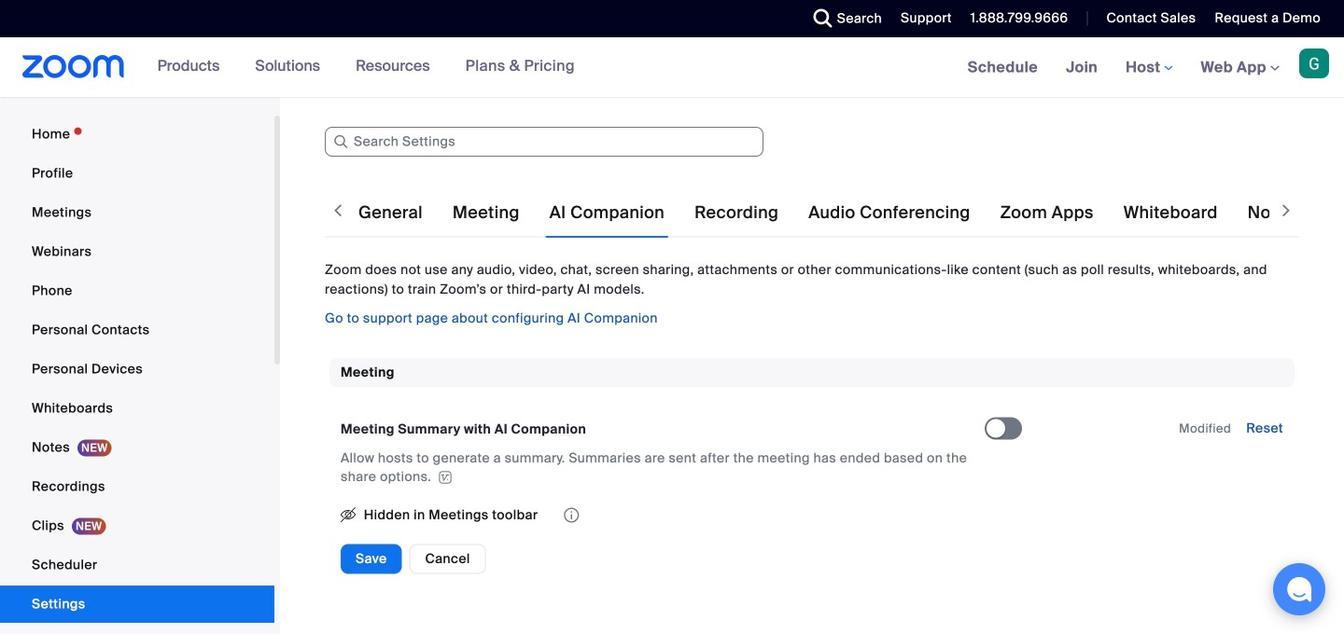 Task type: describe. For each thing, give the bounding box(es) containing it.
tabs of my account settings page tab list
[[355, 187, 1344, 239]]

learn more about hidden in meetings toolbar image
[[562, 509, 581, 522]]

support version for meeting summary with ai companion image
[[436, 472, 455, 485]]

meetings navigation
[[954, 37, 1344, 98]]

open chat image
[[1286, 577, 1313, 603]]

scroll left image
[[329, 202, 347, 220]]

profile picture image
[[1300, 49, 1329, 78]]

Search Settings text field
[[325, 127, 764, 157]]

scroll right image
[[1277, 202, 1296, 220]]



Task type: locate. For each thing, give the bounding box(es) containing it.
0 vertical spatial application
[[341, 449, 968, 487]]

2 application from the top
[[341, 502, 985, 530]]

personal menu menu
[[0, 116, 274, 635]]

product information navigation
[[143, 37, 589, 97]]

application
[[341, 449, 968, 487], [341, 502, 985, 530]]

banner
[[0, 37, 1344, 98]]

1 vertical spatial application
[[341, 502, 985, 530]]

1 application from the top
[[341, 449, 968, 487]]

meeting element
[[330, 359, 1295, 606]]



Task type: vqa. For each thing, say whether or not it's contained in the screenshot.
THE LEARN MORE ABOUT HIDDEN IN MEETINGS TOOLBAR icon
yes



